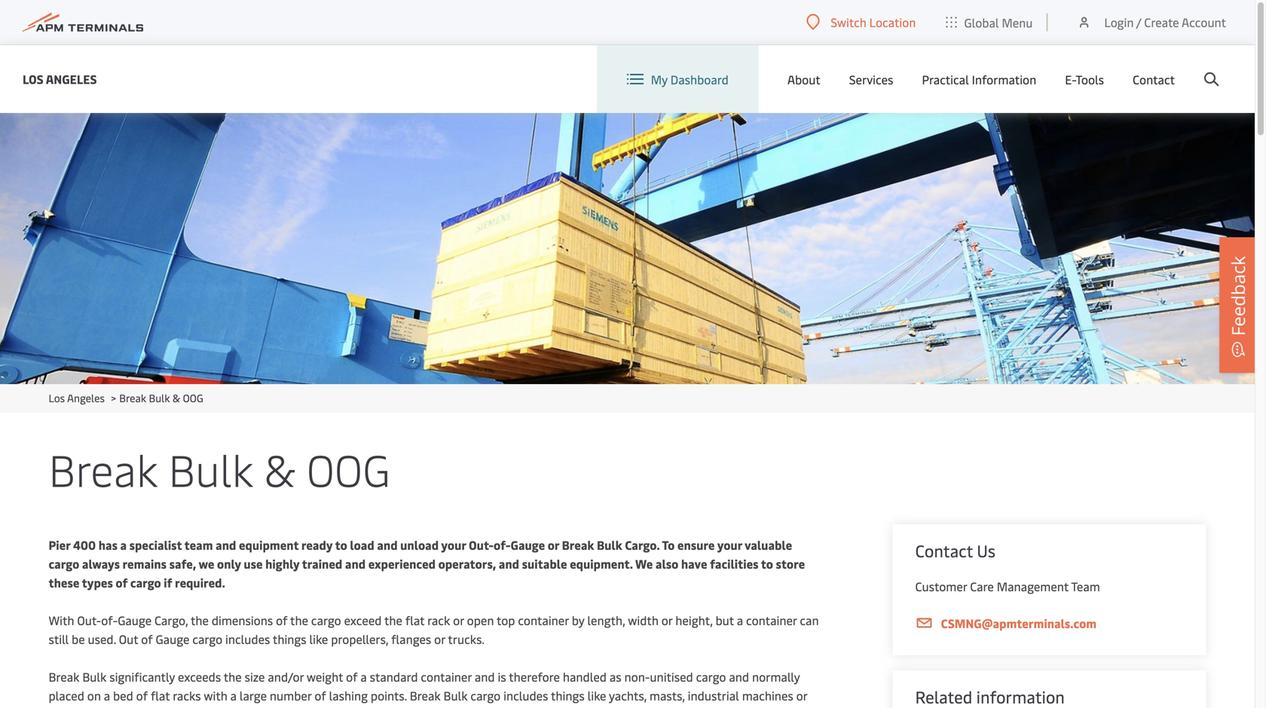 Task type: describe. For each thing, give the bounding box(es) containing it.
los for los angeles > break bulk & oog
[[49, 391, 65, 405]]

gauge inside pier 400 has a specialist team and equipment ready to load and unload your out-of-gauge or break bulk cargo. to ensure your valuable cargo always remains safe, we only use highly trained and experienced operators, and suitable equipment. we also have facilities to store these types of cargo if required.
[[511, 537, 545, 553]]

equipment.
[[570, 556, 633, 572]]

only
[[217, 556, 241, 572]]

and left suitable
[[499, 556, 520, 572]]

my
[[651, 71, 668, 87]]

includes inside the with out-of-gauge cargo, the dimensions of the cargo exceed the flat rack or open top container by length, width or height, but a container can still be used. out of gauge cargo includes things like propellers, flanges or trucks.
[[225, 631, 270, 648]]

break bulk significantly exceeds the size and/or weight of a standard container and is therefore handled as non-unitised cargo and normally placed on a bed of flat racks with a large number of lashing points. break bulk cargo includes things like yachts, masts, industrial machines or train carriages.
[[49, 669, 808, 709]]

normally
[[752, 669, 800, 685]]

exceeds
[[178, 669, 221, 685]]

contact us
[[916, 540, 996, 562]]

0 vertical spatial to
[[335, 537, 347, 553]]

with
[[49, 613, 74, 629]]

about
[[788, 71, 821, 87]]

services button
[[849, 45, 894, 113]]

los angeles > break bulk & oog
[[49, 391, 203, 405]]

length,
[[588, 613, 625, 629]]

& inside break bulk & oog "link"
[[912, 194, 921, 210]]

placed
[[49, 688, 84, 704]]

data
[[851, 322, 876, 338]]

size
[[245, 669, 265, 685]]

therefore
[[509, 669, 560, 685]]

1 vertical spatial break bulk & oog
[[49, 439, 390, 498]]

the right dimensions
[[290, 613, 308, 629]]

out- inside pier 400 has a specialist team and equipment ready to load and unload your out-of-gauge or break bulk cargo. to ensure your valuable cargo always remains safe, we only use highly trained and experienced operators, and suitable equipment. we also have facilities to store these types of cargo if required.
[[469, 537, 494, 553]]

unitised
[[650, 669, 693, 685]]

flat inside break bulk significantly exceeds the size and/or weight of a standard container and is therefore handled as non-unitised cargo and normally placed on a bed of flat racks with a large number of lashing points. break bulk cargo includes things like yachts, masts, industrial machines or train carriages.
[[151, 688, 170, 704]]

with
[[204, 688, 228, 704]]

peel
[[851, 294, 874, 310]]

create
[[1145, 14, 1180, 30]]

tariffs
[[851, 166, 886, 182]]

cargo.
[[625, 537, 660, 553]]

can
[[800, 613, 819, 629]]

flanges
[[391, 631, 431, 648]]

valuable
[[745, 537, 793, 553]]

csmng@apmterminals.com link
[[916, 614, 1184, 633]]

related
[[916, 686, 973, 708]]

on-dock rail
[[851, 266, 920, 282]]

on
[[87, 688, 101, 704]]

of right out
[[141, 631, 153, 648]]

cargo,
[[155, 613, 188, 629]]

break inside "link"
[[851, 194, 882, 210]]

is
[[498, 669, 506, 685]]

masts,
[[650, 688, 685, 704]]

cargo down is
[[471, 688, 501, 704]]

we
[[636, 556, 653, 572]]

los for los angeles
[[23, 71, 43, 87]]

us
[[977, 540, 996, 562]]

of inside pier 400 has a specialist team and equipment ready to load and unload your out-of-gauge or break bulk cargo. to ensure your valuable cargo always remains safe, we only use highly trained and experienced operators, and suitable equipment. we also have facilities to store these types of cargo if required.
[[116, 575, 128, 591]]

break bulk & oog inside "link"
[[851, 194, 947, 210]]

a up lashing
[[361, 669, 367, 685]]

1 horizontal spatial oog
[[307, 439, 390, 498]]

and up the experienced
[[377, 537, 398, 553]]

pier
[[49, 537, 70, 553]]

switch location button
[[807, 14, 916, 30]]

cargo up exceeds
[[193, 631, 223, 648]]

about button
[[788, 45, 821, 113]]

0 horizontal spatial gauge
[[118, 613, 152, 629]]

experienced
[[368, 556, 436, 572]]

related information
[[916, 686, 1065, 708]]

account
[[1182, 14, 1227, 30]]

break bulk image
[[0, 113, 1255, 385]]

login
[[1105, 14, 1134, 30]]

feedback
[[1226, 256, 1251, 336]]

store
[[851, 338, 880, 355]]

cargo down remains
[[130, 575, 161, 591]]

0 vertical spatial services
[[849, 71, 894, 87]]

if
[[164, 575, 172, 591]]

location
[[870, 14, 916, 30]]

e-
[[1065, 71, 1076, 87]]

data services & api store link
[[851, 322, 960, 355]]

but
[[716, 613, 734, 629]]

>
[[111, 391, 116, 405]]

menu
[[1002, 14, 1033, 30]]

1 horizontal spatial container
[[518, 613, 569, 629]]

login / create account link
[[1077, 0, 1227, 44]]

los angeles
[[23, 71, 97, 87]]

cargo up industrial
[[696, 669, 726, 685]]

trucks.
[[448, 631, 485, 648]]

bulk inside pier 400 has a specialist team and equipment ready to load and unload your out-of-gauge or break bulk cargo. to ensure your valuable cargo always remains safe, we only use highly trained and experienced operators, and suitable equipment. we also have facilities to store these types of cargo if required.
[[597, 537, 623, 553]]

and up only
[[216, 537, 236, 553]]

operators,
[[439, 556, 496, 572]]

break up the placed
[[49, 669, 79, 685]]

2 horizontal spatial container
[[746, 613, 797, 629]]

practical
[[922, 71, 969, 87]]

carriages.
[[77, 707, 129, 709]]

practical information
[[922, 71, 1037, 87]]

or inside break bulk significantly exceeds the size and/or weight of a standard container and is therefore handled as non-unitised cargo and normally placed on a bed of flat racks with a large number of lashing points. break bulk cargo includes things like yachts, masts, industrial machines or train carriages.
[[797, 688, 808, 704]]

and left is
[[475, 669, 495, 685]]

contact button
[[1133, 45, 1175, 113]]

& inside the 'data services & api store'
[[926, 322, 935, 338]]

customer care management team
[[916, 579, 1101, 595]]

1 your from the left
[[441, 537, 466, 553]]

0 vertical spatial los angeles link
[[23, 70, 97, 89]]

the right cargo,
[[191, 613, 209, 629]]

peel off
[[851, 294, 895, 310]]

e-tools button
[[1065, 45, 1105, 113]]

things inside the with out-of-gauge cargo, the dimensions of the cargo exceed the flat rack or open top container by length, width or height, but a container can still be used. out of gauge cargo includes things like propellers, flanges or trucks.
[[273, 631, 307, 648]]

break inside pier 400 has a specialist team and equipment ready to load and unload your out-of-gauge or break bulk cargo. to ensure your valuable cargo always remains safe, we only use highly trained and experienced operators, and suitable equipment. we also have facilities to store these types of cargo if required.
[[562, 537, 594, 553]]

tariffs link
[[851, 166, 960, 182]]

peel off link
[[851, 294, 960, 311]]

of- inside the with out-of-gauge cargo, the dimensions of the cargo exceed the flat rack or open top container by length, width or height, but a container can still be used. out of gauge cargo includes things like propellers, flanges or trucks.
[[101, 613, 118, 629]]

still
[[49, 631, 69, 648]]

a up carriages.
[[104, 688, 110, 704]]

or right rack
[[453, 613, 464, 629]]

machines
[[742, 688, 794, 704]]

has
[[99, 537, 118, 553]]

handled
[[563, 669, 607, 685]]

information
[[977, 686, 1065, 708]]



Task type: vqa. For each thing, say whether or not it's contained in the screenshot.
the bottommost "Los"
yes



Task type: locate. For each thing, give the bounding box(es) containing it.
a right with
[[230, 688, 237, 704]]

global
[[965, 14, 999, 30]]

break
[[851, 194, 882, 210], [119, 391, 146, 405], [49, 439, 157, 498], [562, 537, 594, 553], [49, 669, 79, 685], [410, 688, 441, 704]]

flat inside the with out-of-gauge cargo, the dimensions of the cargo exceed the flat rack or open top container by length, width or height, but a container can still be used. out of gauge cargo includes things like propellers, flanges or trucks.
[[406, 613, 425, 629]]

contact for contact us
[[916, 540, 973, 562]]

your
[[441, 537, 466, 553], [718, 537, 742, 553]]

tools
[[1076, 71, 1105, 87]]

oog inside break bulk & oog "link"
[[924, 194, 947, 210]]

contact down the login / create account link
[[1133, 71, 1175, 87]]

0 vertical spatial of-
[[494, 537, 511, 553]]

1 horizontal spatial includes
[[504, 688, 548, 704]]

0 horizontal spatial break bulk & oog
[[49, 439, 390, 498]]

points.
[[371, 688, 407, 704]]

break right points.
[[410, 688, 441, 704]]

break up ocean
[[851, 194, 882, 210]]

width
[[628, 613, 659, 629]]

on-dock rail link
[[851, 266, 960, 283]]

out- up operators,
[[469, 537, 494, 553]]

angeles for los angeles
[[46, 71, 97, 87]]

1 horizontal spatial break bulk & oog
[[851, 194, 947, 210]]

flat up flanges
[[406, 613, 425, 629]]

also
[[656, 556, 679, 572]]

1 vertical spatial oog
[[183, 391, 203, 405]]

cargo left exceed
[[311, 613, 341, 629]]

1 horizontal spatial contact
[[1133, 71, 1175, 87]]

api
[[938, 322, 956, 338]]

rail
[[899, 266, 920, 282]]

or up suitable
[[548, 537, 559, 553]]

1 horizontal spatial of-
[[494, 537, 511, 553]]

to left load
[[335, 537, 347, 553]]

0 horizontal spatial to
[[335, 537, 347, 553]]

1 vertical spatial like
[[588, 688, 606, 704]]

racks
[[173, 688, 201, 704]]

flat down significantly at the bottom left of page
[[151, 688, 170, 704]]

services down switch location
[[849, 71, 894, 87]]

like up "weight"
[[310, 631, 328, 648]]

your up operators,
[[441, 537, 466, 553]]

0 vertical spatial angeles
[[46, 71, 97, 87]]

ocean vessel operations
[[851, 222, 921, 254]]

pier 400 has a specialist team and equipment ready to load and unload your out-of-gauge or break bulk cargo. to ensure your valuable cargo always remains safe, we only use highly trained and experienced operators, and suitable equipment. we also have facilities to store these types of cargo if required.
[[49, 537, 805, 591]]

to
[[662, 537, 675, 553]]

types
[[82, 575, 113, 591]]

use
[[244, 556, 263, 572]]

a inside pier 400 has a specialist team and equipment ready to load and unload your out-of-gauge or break bulk cargo. to ensure your valuable cargo always remains safe, we only use highly trained and experienced operators, and suitable equipment. we also have facilities to store these types of cargo if required.
[[120, 537, 127, 553]]

things inside break bulk significantly exceeds the size and/or weight of a standard container and is therefore handled as non-unitised cargo and normally placed on a bed of flat racks with a large number of lashing points. break bulk cargo includes things like yachts, masts, industrial machines or train carriages.
[[551, 688, 585, 704]]

0 vertical spatial oog
[[924, 194, 947, 210]]

0 vertical spatial out-
[[469, 537, 494, 553]]

my dashboard
[[651, 71, 729, 87]]

suitable
[[522, 556, 567, 572]]

we
[[199, 556, 214, 572]]

break bulk & oog link
[[851, 194, 960, 210]]

or inside pier 400 has a specialist team and equipment ready to load and unload your out-of-gauge or break bulk cargo. to ensure your valuable cargo always remains safe, we only use highly trained and experienced operators, and suitable equipment. we also have facilities to store these types of cargo if required.
[[548, 537, 559, 553]]

0 horizontal spatial contact
[[916, 540, 973, 562]]

1 horizontal spatial out-
[[469, 537, 494, 553]]

0 vertical spatial gauge
[[511, 537, 545, 553]]

or right the 'width'
[[662, 613, 673, 629]]

bulk inside "link"
[[885, 194, 909, 210]]

2 horizontal spatial gauge
[[511, 537, 545, 553]]

0 horizontal spatial out-
[[77, 613, 101, 629]]

like inside the with out-of-gauge cargo, the dimensions of the cargo exceed the flat rack or open top container by length, width or height, but a container can still be used. out of gauge cargo includes things like propellers, flanges or trucks.
[[310, 631, 328, 648]]

1 horizontal spatial gauge
[[156, 631, 190, 648]]

includes down dimensions
[[225, 631, 270, 648]]

of down "weight"
[[315, 688, 326, 704]]

my dashboard button
[[627, 45, 729, 113]]

vessel
[[887, 222, 921, 238]]

and
[[216, 537, 236, 553], [377, 537, 398, 553], [345, 556, 366, 572], [499, 556, 520, 572], [475, 669, 495, 685], [729, 669, 749, 685]]

of- up used.
[[101, 613, 118, 629]]

off
[[877, 294, 895, 310]]

0 vertical spatial break bulk & oog
[[851, 194, 947, 210]]

switch location
[[831, 14, 916, 30]]

break up the 'equipment.'
[[562, 537, 594, 553]]

lashing
[[329, 688, 368, 704]]

1 vertical spatial flat
[[151, 688, 170, 704]]

required.
[[175, 575, 225, 591]]

1 horizontal spatial flat
[[406, 613, 425, 629]]

contact
[[1133, 71, 1175, 87], [916, 540, 973, 562]]

management
[[997, 579, 1069, 595]]

out
[[119, 631, 138, 648]]

break right >
[[119, 391, 146, 405]]

contact for contact
[[1133, 71, 1175, 87]]

large
[[240, 688, 267, 704]]

0 vertical spatial contact
[[1133, 71, 1175, 87]]

gauge down cargo,
[[156, 631, 190, 648]]

feedback button
[[1220, 237, 1258, 373]]

bulk
[[885, 194, 909, 210], [149, 391, 170, 405], [168, 439, 253, 498], [597, 537, 623, 553], [82, 669, 107, 685], [444, 688, 468, 704]]

the up flanges
[[385, 613, 403, 629]]

have
[[681, 556, 708, 572]]

care
[[971, 579, 994, 595]]

1 vertical spatial contact
[[916, 540, 973, 562]]

things
[[273, 631, 307, 648], [551, 688, 585, 704]]

0 horizontal spatial oog
[[183, 391, 203, 405]]

1 vertical spatial services
[[879, 322, 923, 338]]

1 vertical spatial things
[[551, 688, 585, 704]]

break bulk & oog
[[851, 194, 947, 210], [49, 439, 390, 498]]

weight
[[307, 669, 343, 685]]

container left by
[[518, 613, 569, 629]]

2 vertical spatial gauge
[[156, 631, 190, 648]]

cargo up these
[[49, 556, 79, 572]]

0 vertical spatial includes
[[225, 631, 270, 648]]

1 vertical spatial out-
[[77, 613, 101, 629]]

the left the size
[[224, 669, 242, 685]]

team
[[184, 537, 213, 553]]

container inside break bulk significantly exceeds the size and/or weight of a standard container and is therefore handled as non-unitised cargo and normally placed on a bed of flat racks with a large number of lashing points. break bulk cargo includes things like yachts, masts, industrial machines or train carriages.
[[421, 669, 472, 685]]

container down trucks.
[[421, 669, 472, 685]]

out- up be
[[77, 613, 101, 629]]

or down "normally"
[[797, 688, 808, 704]]

0 horizontal spatial like
[[310, 631, 328, 648]]

of right types
[[116, 575, 128, 591]]

oog
[[924, 194, 947, 210], [183, 391, 203, 405], [307, 439, 390, 498]]

0 horizontal spatial includes
[[225, 631, 270, 648]]

1 horizontal spatial your
[[718, 537, 742, 553]]

data services & api store
[[851, 322, 956, 355]]

1 vertical spatial of-
[[101, 613, 118, 629]]

height,
[[676, 613, 713, 629]]

to down valuable
[[761, 556, 774, 572]]

2 horizontal spatial oog
[[924, 194, 947, 210]]

1 vertical spatial los
[[49, 391, 65, 405]]

be
[[72, 631, 85, 648]]

gauge up out
[[118, 613, 152, 629]]

csmng@apmterminals.com
[[941, 616, 1097, 632]]

unload
[[400, 537, 439, 553]]

your up facilities
[[718, 537, 742, 553]]

number
[[270, 688, 312, 704]]

dock
[[871, 266, 896, 282]]

services inside the 'data services & api store'
[[879, 322, 923, 338]]

1 vertical spatial los angeles link
[[49, 391, 105, 405]]

1 vertical spatial gauge
[[118, 613, 152, 629]]

of right dimensions
[[276, 613, 288, 629]]

yachts,
[[609, 688, 647, 704]]

of
[[116, 575, 128, 591], [276, 613, 288, 629], [141, 631, 153, 648], [346, 669, 358, 685], [136, 688, 148, 704], [315, 688, 326, 704]]

angeles
[[46, 71, 97, 87], [67, 391, 105, 405]]

a right has
[[120, 537, 127, 553]]

and up industrial
[[729, 669, 749, 685]]

includes inside break bulk significantly exceeds the size and/or weight of a standard container and is therefore handled as non-unitised cargo and normally placed on a bed of flat racks with a large number of lashing points. break bulk cargo includes things like yachts, masts, industrial machines or train carriages.
[[504, 688, 548, 704]]

switch
[[831, 14, 867, 30]]

of up lashing
[[346, 669, 358, 685]]

customer
[[916, 579, 968, 595]]

on-
[[851, 266, 871, 282]]

services down peel off link
[[879, 322, 923, 338]]

facilities
[[710, 556, 759, 572]]

like
[[310, 631, 328, 648], [588, 688, 606, 704]]

1 horizontal spatial los
[[49, 391, 65, 405]]

1 vertical spatial angeles
[[67, 391, 105, 405]]

1 horizontal spatial to
[[761, 556, 774, 572]]

break down >
[[49, 439, 157, 498]]

0 vertical spatial things
[[273, 631, 307, 648]]

rack
[[428, 613, 450, 629]]

of right bed
[[136, 688, 148, 704]]

cargo
[[49, 556, 79, 572], [130, 575, 161, 591], [311, 613, 341, 629], [193, 631, 223, 648], [696, 669, 726, 685], [471, 688, 501, 704]]

standard
[[370, 669, 418, 685]]

or
[[548, 537, 559, 553], [453, 613, 464, 629], [662, 613, 673, 629], [434, 631, 445, 648], [797, 688, 808, 704]]

2 your from the left
[[718, 537, 742, 553]]

to
[[335, 537, 347, 553], [761, 556, 774, 572]]

used.
[[88, 631, 116, 648]]

a inside the with out-of-gauge cargo, the dimensions of the cargo exceed the flat rack or open top container by length, width or height, but a container can still be used. out of gauge cargo includes things like propellers, flanges or trucks.
[[737, 613, 743, 629]]

out- inside the with out-of-gauge cargo, the dimensions of the cargo exceed the flat rack or open top container by length, width or height, but a container can still be used. out of gauge cargo includes things like propellers, flanges or trucks.
[[77, 613, 101, 629]]

0 vertical spatial los
[[23, 71, 43, 87]]

or down rack
[[434, 631, 445, 648]]

the inside break bulk significantly exceeds the size and/or weight of a standard container and is therefore handled as non-unitised cargo and normally placed on a bed of flat racks with a large number of lashing points. break bulk cargo includes things like yachts, masts, industrial machines or train carriages.
[[224, 669, 242, 685]]

dimensions
[[212, 613, 273, 629]]

ensure
[[678, 537, 715, 553]]

train
[[49, 707, 74, 709]]

1 vertical spatial includes
[[504, 688, 548, 704]]

1 horizontal spatial things
[[551, 688, 585, 704]]

e-tools
[[1065, 71, 1105, 87]]

0 horizontal spatial flat
[[151, 688, 170, 704]]

equipment
[[239, 537, 299, 553]]

out-
[[469, 537, 494, 553], [77, 613, 101, 629]]

a right but
[[737, 613, 743, 629]]

0 horizontal spatial los
[[23, 71, 43, 87]]

like down handled at the bottom left of page
[[588, 688, 606, 704]]

1 horizontal spatial like
[[588, 688, 606, 704]]

0 horizontal spatial of-
[[101, 613, 118, 629]]

top
[[497, 613, 515, 629]]

ocean vessel operations link
[[851, 222, 960, 255]]

angeles for los angeles > break bulk & oog
[[67, 391, 105, 405]]

things up and/or
[[273, 631, 307, 648]]

of- inside pier 400 has a specialist team and equipment ready to load and unload your out-of-gauge or break bulk cargo. to ensure your valuable cargo always remains safe, we only use highly trained and experienced operators, and suitable equipment. we also have facilities to store these types of cargo if required.
[[494, 537, 511, 553]]

global menu button
[[931, 0, 1048, 45]]

0 vertical spatial flat
[[406, 613, 425, 629]]

operations
[[851, 238, 910, 254]]

by
[[572, 613, 585, 629]]

with out-of-gauge cargo, the dimensions of the cargo exceed the flat rack or open top container by length, width or height, but a container can still be used. out of gauge cargo includes things like propellers, flanges or trucks.
[[49, 613, 819, 648]]

container left can
[[746, 613, 797, 629]]

exceed
[[344, 613, 382, 629]]

highly
[[265, 556, 300, 572]]

&
[[912, 194, 921, 210], [926, 322, 935, 338], [173, 391, 180, 405], [264, 439, 296, 498]]

gauge up suitable
[[511, 537, 545, 553]]

store
[[776, 556, 805, 572]]

like inside break bulk significantly exceeds the size and/or weight of a standard container and is therefore handled as non-unitised cargo and normally placed on a bed of flat racks with a large number of lashing points. break bulk cargo includes things like yachts, masts, industrial machines or train carriages.
[[588, 688, 606, 704]]

and/or
[[268, 669, 304, 685]]

of- up operators,
[[494, 537, 511, 553]]

of-
[[494, 537, 511, 553], [101, 613, 118, 629]]

the
[[191, 613, 209, 629], [290, 613, 308, 629], [385, 613, 403, 629], [224, 669, 242, 685]]

2 vertical spatial oog
[[307, 439, 390, 498]]

ocean
[[851, 222, 884, 238]]

contact up customer at the right bottom of page
[[916, 540, 973, 562]]

and down load
[[345, 556, 366, 572]]

0 horizontal spatial things
[[273, 631, 307, 648]]

1 vertical spatial to
[[761, 556, 774, 572]]

ready
[[301, 537, 333, 553]]

things down handled at the bottom left of page
[[551, 688, 585, 704]]

0 horizontal spatial container
[[421, 669, 472, 685]]

0 vertical spatial like
[[310, 631, 328, 648]]

los angeles link
[[23, 70, 97, 89], [49, 391, 105, 405]]

includes down therefore
[[504, 688, 548, 704]]

0 horizontal spatial your
[[441, 537, 466, 553]]



